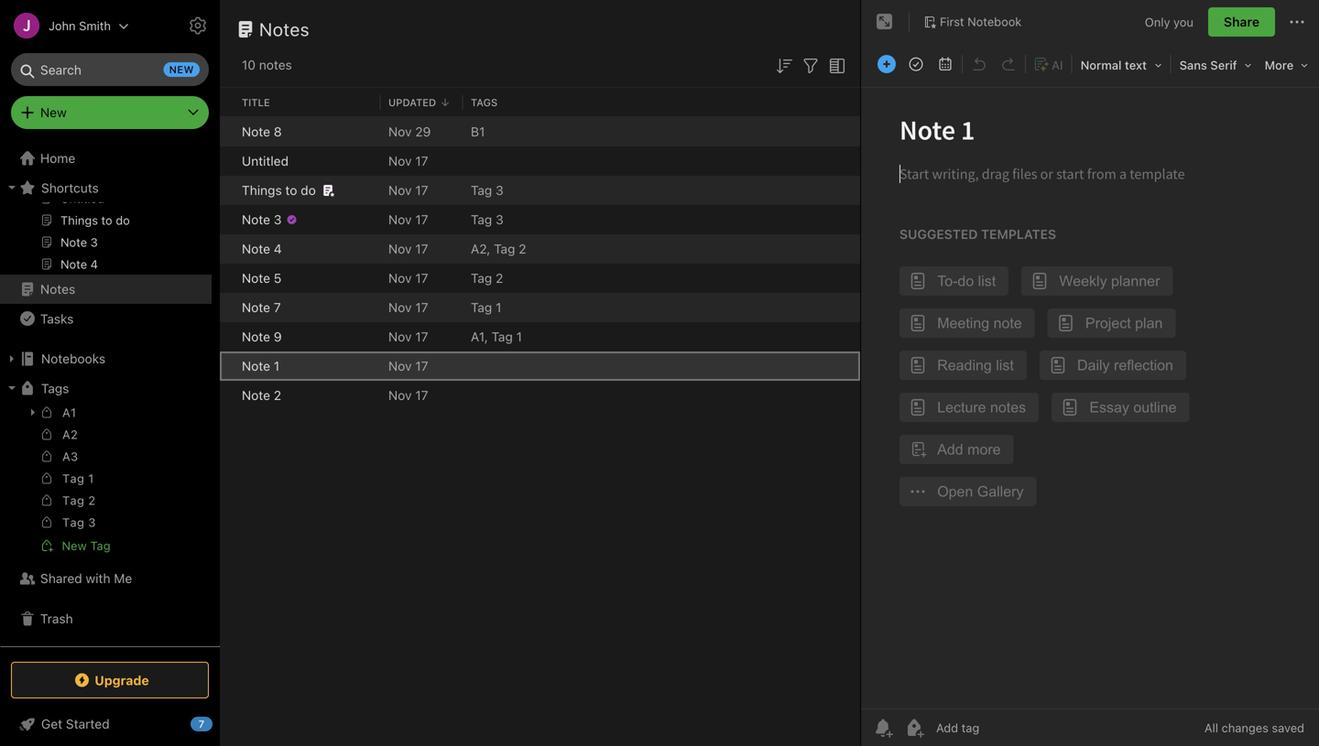 Task type: vqa. For each thing, say whether or not it's contained in the screenshot.


Task type: describe. For each thing, give the bounding box(es) containing it.
do
[[301, 183, 316, 198]]

notebook
[[968, 15, 1022, 28]]

2 17 from the top
[[415, 183, 428, 198]]

notebooks link
[[0, 345, 212, 374]]

normal text
[[1081, 58, 1147, 72]]

cell for note 5
[[220, 264, 235, 293]]

group for shortcuts
[[0, 37, 212, 282]]

shared
[[40, 571, 82, 586]]

1 horizontal spatial 7
[[274, 300, 281, 315]]

a1
[[62, 406, 76, 420]]

tag 2 link
[[0, 491, 212, 513]]

a1 link
[[0, 402, 212, 425]]

new button
[[11, 96, 209, 129]]

note for note 8
[[242, 124, 270, 139]]

note 4
[[242, 241, 282, 257]]

note for note 5
[[242, 271, 270, 286]]

5
[[274, 271, 282, 286]]

cell for untitled
[[220, 147, 235, 176]]

normal
[[1081, 58, 1122, 72]]

note 2
[[242, 388, 281, 403]]

1 right a1,
[[516, 329, 522, 345]]

sans serif
[[1180, 58, 1237, 72]]

note 3
[[242, 212, 282, 227]]

b1
[[471, 124, 485, 139]]

nov 29
[[388, 124, 431, 139]]

4
[[274, 241, 282, 257]]

tasks button
[[0, 304, 212, 334]]

started
[[66, 717, 110, 732]]

home link
[[0, 144, 220, 173]]

nov 17 for note 9
[[388, 329, 428, 345]]

3 nov 17 from the top
[[388, 212, 428, 227]]

add a reminder image
[[872, 717, 894, 739]]

nov for note 2
[[388, 388, 412, 403]]

shortcuts
[[41, 180, 99, 195]]

things to do
[[242, 183, 316, 198]]

Account field
[[0, 7, 129, 44]]

expand notebooks image
[[5, 352, 19, 367]]

a2,
[[471, 241, 491, 257]]

2 nov 17 from the top
[[388, 183, 428, 198]]

note window element
[[861, 0, 1319, 747]]

click to collapse image
[[213, 713, 227, 735]]

shared with me
[[40, 571, 132, 586]]

a3 link
[[0, 447, 212, 469]]

upgrade
[[95, 673, 149, 688]]

sans
[[1180, 58, 1208, 72]]

get started
[[41, 717, 110, 732]]

to
[[285, 183, 297, 198]]

tasks
[[40, 311, 74, 326]]

notes link
[[0, 275, 212, 304]]

changes
[[1222, 722, 1269, 735]]

4 nov from the top
[[388, 212, 412, 227]]

Help and Learning task checklist field
[[0, 710, 220, 739]]

2 down a2, tag 2
[[496, 271, 503, 286]]

cell for note 4
[[220, 235, 235, 264]]

9
[[274, 329, 282, 345]]

tag 3 link
[[0, 513, 212, 535]]

tag 3 inside group
[[62, 516, 96, 530]]

2 down note 1
[[274, 388, 281, 403]]

more
[[1265, 58, 1294, 72]]

0 vertical spatial notes
[[259, 18, 310, 40]]

untitled
[[242, 153, 289, 169]]

title
[[242, 96, 270, 108]]

Add tag field
[[935, 721, 1072, 736]]

nov for note 5
[[388, 271, 412, 286]]

nov for untitled
[[388, 153, 412, 169]]

new for new
[[40, 105, 67, 120]]

17 for note 7
[[415, 300, 428, 315]]

0 horizontal spatial notes
[[40, 282, 75, 297]]

nov 17 for note 1
[[388, 359, 428, 374]]

expand tags image
[[5, 381, 19, 396]]

shared with me link
[[0, 564, 212, 594]]

tag 2 inside group
[[62, 494, 96, 508]]

17 for note 2
[[415, 388, 428, 403]]

10 notes
[[242, 57, 292, 72]]

a3
[[62, 450, 78, 464]]

cell for note 2
[[220, 381, 235, 410]]

More actions field
[[1286, 7, 1308, 37]]

notes
[[259, 57, 292, 72]]

Search text field
[[24, 53, 196, 86]]

3 cell from the top
[[220, 176, 235, 205]]

things
[[242, 183, 282, 198]]

settings image
[[187, 15, 209, 37]]

note for note 7
[[242, 300, 270, 315]]

john
[[49, 19, 76, 33]]

all changes saved
[[1205, 722, 1305, 735]]

with
[[86, 571, 110, 586]]

new tag
[[62, 539, 111, 553]]

nov 17 for untitled
[[388, 153, 428, 169]]

View options field
[[822, 53, 848, 77]]

17 for untitled
[[415, 153, 428, 169]]

get
[[41, 717, 62, 732]]

a2, tag 2
[[471, 241, 526, 257]]

2 inside group
[[88, 494, 96, 508]]

1 up "a1, tag 1" on the top left of the page
[[496, 300, 502, 315]]

note 7
[[242, 300, 281, 315]]

new tag button
[[0, 535, 212, 557]]

tags inside tags "button"
[[41, 381, 69, 396]]

note for note 1
[[242, 359, 270, 374]]



Task type: locate. For each thing, give the bounding box(es) containing it.
cell
[[220, 117, 235, 147], [220, 147, 235, 176], [220, 176, 235, 205], [220, 205, 235, 235], [220, 235, 235, 264], [220, 264, 235, 293], [220, 293, 235, 323], [220, 323, 235, 352], [220, 352, 235, 381], [220, 381, 235, 410]]

1 down the "9"
[[274, 359, 280, 374]]

1 down a3 link in the left bottom of the page
[[88, 472, 94, 486]]

share
[[1224, 14, 1260, 29]]

3 nov from the top
[[388, 183, 412, 198]]

8 17 from the top
[[415, 359, 428, 374]]

cell left note 4
[[220, 235, 235, 264]]

3 inside group
[[88, 516, 96, 530]]

6 nov 17 from the top
[[388, 300, 428, 315]]

shortcuts button
[[0, 173, 212, 202]]

john smith
[[49, 19, 111, 33]]

0 vertical spatial tag 2
[[471, 271, 503, 286]]

1 vertical spatial tags
[[41, 381, 69, 396]]

1 cell from the top
[[220, 117, 235, 147]]

note left 4
[[242, 241, 270, 257]]

nov 17 for note 7
[[388, 300, 428, 315]]

1 group from the top
[[0, 37, 212, 282]]

new
[[40, 105, 67, 120], [62, 539, 87, 553]]

nov for note 1
[[388, 359, 412, 374]]

cell left the untitled
[[220, 147, 235, 176]]

new for new tag
[[62, 539, 87, 553]]

note 1
[[242, 359, 280, 374]]

Font family field
[[1173, 51, 1259, 78]]

new inside popup button
[[40, 105, 67, 120]]

text
[[1125, 58, 1147, 72]]

note up note 4
[[242, 212, 270, 227]]

tag 3
[[471, 183, 504, 198], [471, 212, 504, 227], [62, 516, 96, 530]]

note 8
[[242, 124, 282, 139]]

3
[[496, 183, 504, 198], [274, 212, 282, 227], [496, 212, 504, 227], [88, 516, 96, 530]]

new up the shared with me
[[62, 539, 87, 553]]

tag 2 down a2,
[[471, 271, 503, 286]]

8 cell from the top
[[220, 323, 235, 352]]

cell left "note 2"
[[220, 381, 235, 410]]

nov 17 for note 4
[[388, 241, 428, 257]]

1 nov 17 from the top
[[388, 153, 428, 169]]

9 nov 17 from the top
[[388, 388, 428, 403]]

7 note from the top
[[242, 359, 270, 374]]

tag 2
[[471, 271, 503, 286], [62, 494, 96, 508]]

note left the "9"
[[242, 329, 270, 345]]

new up home on the left top of page
[[40, 105, 67, 120]]

notebooks
[[41, 351, 105, 367]]

note for note 4
[[242, 241, 270, 257]]

0 vertical spatial 7
[[274, 300, 281, 315]]

6 cell from the top
[[220, 264, 235, 293]]

7 left click to collapse image at the left bottom of page
[[199, 719, 205, 731]]

Note Editor text field
[[861, 88, 1319, 709]]

nov
[[388, 124, 412, 139], [388, 153, 412, 169], [388, 183, 412, 198], [388, 212, 412, 227], [388, 241, 412, 257], [388, 271, 412, 286], [388, 300, 412, 315], [388, 329, 412, 345], [388, 359, 412, 374], [388, 388, 412, 403]]

7 down 5
[[274, 300, 281, 315]]

10
[[242, 57, 256, 72]]

Heading level field
[[1074, 51, 1169, 78]]

4 17 from the top
[[415, 241, 428, 257]]

tag 1 link
[[0, 469, 212, 491]]

a1,
[[471, 329, 488, 345]]

10 nov from the top
[[388, 388, 412, 403]]

2 nov from the top
[[388, 153, 412, 169]]

8 nov 17 from the top
[[388, 359, 428, 374]]

1
[[496, 300, 502, 315], [516, 329, 522, 345], [274, 359, 280, 374], [88, 472, 94, 486]]

cell left note 5
[[220, 264, 235, 293]]

5 cell from the top
[[220, 235, 235, 264]]

only
[[1145, 15, 1171, 29]]

tag 1 down a3
[[62, 472, 94, 486]]

8 nov from the top
[[388, 329, 412, 345]]

7 nov from the top
[[388, 300, 412, 315]]

nov for note 8
[[388, 124, 412, 139]]

1 17 from the top
[[415, 153, 428, 169]]

0 vertical spatial tags
[[471, 96, 498, 108]]

6 nov from the top
[[388, 271, 412, 286]]

2 right a2,
[[519, 241, 526, 257]]

cell left note 3
[[220, 205, 235, 235]]

0 horizontal spatial tag 1
[[62, 472, 94, 486]]

trash
[[40, 612, 73, 627]]

new
[[169, 64, 194, 76]]

nov 17
[[388, 153, 428, 169], [388, 183, 428, 198], [388, 212, 428, 227], [388, 241, 428, 257], [388, 271, 428, 286], [388, 300, 428, 315], [388, 329, 428, 345], [388, 359, 428, 374], [388, 388, 428, 403]]

first
[[940, 15, 964, 28]]

more actions image
[[1286, 11, 1308, 33]]

nov 17 for note 5
[[388, 271, 428, 286]]

7
[[274, 300, 281, 315], [199, 719, 205, 731]]

0 vertical spatial new
[[40, 105, 67, 120]]

Sort options field
[[773, 53, 795, 77]]

serif
[[1211, 58, 1237, 72]]

group for tags
[[0, 402, 212, 564]]

2
[[519, 241, 526, 257], [496, 271, 503, 286], [274, 388, 281, 403], [88, 494, 96, 508]]

expand note image
[[874, 11, 896, 33]]

9 nov from the top
[[388, 359, 412, 374]]

3 17 from the top
[[415, 212, 428, 227]]

saved
[[1272, 722, 1305, 735]]

0 horizontal spatial 7
[[199, 719, 205, 731]]

nov for note 7
[[388, 300, 412, 315]]

tags up 'a1' in the left of the page
[[41, 381, 69, 396]]

cell left the note 9
[[220, 323, 235, 352]]

group containing a1
[[0, 402, 212, 564]]

tag 1 inside group
[[62, 472, 94, 486]]

8 note from the top
[[242, 388, 270, 403]]

9 cell from the top
[[220, 352, 235, 381]]

notes
[[259, 18, 310, 40], [40, 282, 75, 297]]

17 for note 5
[[415, 271, 428, 286]]

note
[[242, 124, 270, 139], [242, 212, 270, 227], [242, 241, 270, 257], [242, 271, 270, 286], [242, 300, 270, 315], [242, 329, 270, 345], [242, 359, 270, 374], [242, 388, 270, 403]]

17 for note 4
[[415, 241, 428, 257]]

nov for note 4
[[388, 241, 412, 257]]

10 cell from the top
[[220, 381, 235, 410]]

group
[[0, 37, 212, 282], [0, 402, 212, 564]]

1 nov from the top
[[388, 124, 412, 139]]

note for note 9
[[242, 329, 270, 345]]

note 9
[[242, 329, 282, 345]]

updated
[[388, 96, 436, 108]]

cell for note 1
[[220, 352, 235, 381]]

a1, tag 1
[[471, 329, 522, 345]]

note 5
[[242, 271, 282, 286]]

4 nov 17 from the top
[[388, 241, 428, 257]]

tags up 'b1' on the left of the page
[[471, 96, 498, 108]]

1 horizontal spatial tag 1
[[471, 300, 502, 315]]

calendar event image
[[933, 51, 958, 77]]

note up "note 2"
[[242, 359, 270, 374]]

1 vertical spatial new
[[62, 539, 87, 553]]

a2
[[62, 428, 78, 442]]

tags
[[471, 96, 498, 108], [41, 381, 69, 396]]

tag 2 down the tag 1 link
[[62, 494, 96, 508]]

17 for note 9
[[415, 329, 428, 345]]

new search field
[[24, 53, 200, 86]]

Insert field
[[873, 51, 901, 77]]

2 cell from the top
[[220, 147, 235, 176]]

cell for note 7
[[220, 293, 235, 323]]

tag 2 inside row group
[[471, 271, 503, 286]]

29
[[415, 124, 431, 139]]

1 horizontal spatial tags
[[471, 96, 498, 108]]

you
[[1174, 15, 1194, 29]]

5 note from the top
[[242, 300, 270, 315]]

17
[[415, 153, 428, 169], [415, 183, 428, 198], [415, 212, 428, 227], [415, 241, 428, 257], [415, 271, 428, 286], [415, 300, 428, 315], [415, 329, 428, 345], [415, 359, 428, 374], [415, 388, 428, 403]]

0 horizontal spatial tag 2
[[62, 494, 96, 508]]

1 vertical spatial tag 3
[[471, 212, 504, 227]]

tag 3 for things to do
[[471, 183, 504, 198]]

0 horizontal spatial tags
[[41, 381, 69, 396]]

1 horizontal spatial notes
[[259, 18, 310, 40]]

2 down the tag 1 link
[[88, 494, 96, 508]]

1 vertical spatial group
[[0, 402, 212, 564]]

task image
[[903, 51, 929, 77]]

note for note 2
[[242, 388, 270, 403]]

9 17 from the top
[[415, 388, 428, 403]]

tags button
[[0, 374, 212, 403]]

7 17 from the top
[[415, 329, 428, 345]]

cell left "things"
[[220, 176, 235, 205]]

add tag image
[[903, 717, 925, 739]]

1 horizontal spatial tag 2
[[471, 271, 503, 286]]

0 vertical spatial tag 3
[[471, 183, 504, 198]]

tag inside button
[[90, 539, 111, 553]]

tree containing home
[[0, 7, 220, 646]]

7 nov 17 from the top
[[388, 329, 428, 345]]

tag 1
[[471, 300, 502, 315], [62, 472, 94, 486]]

7 inside help and learning task checklist field
[[199, 719, 205, 731]]

4 cell from the top
[[220, 205, 235, 235]]

note for note 3
[[242, 212, 270, 227]]

first notebook
[[940, 15, 1022, 28]]

all
[[1205, 722, 1219, 735]]

3 note from the top
[[242, 241, 270, 257]]

2 note from the top
[[242, 212, 270, 227]]

note down note 5
[[242, 300, 270, 315]]

tag 3 for note 3
[[471, 212, 504, 227]]

a2 link
[[0, 425, 212, 447]]

5 nov from the top
[[388, 241, 412, 257]]

6 note from the top
[[242, 329, 270, 345]]

nov for note 9
[[388, 329, 412, 345]]

note down note 1
[[242, 388, 270, 403]]

cell for note 8
[[220, 117, 235, 147]]

0 vertical spatial group
[[0, 37, 212, 282]]

1 vertical spatial 7
[[199, 719, 205, 731]]

5 17 from the top
[[415, 271, 428, 286]]

first notebook button
[[917, 9, 1028, 35]]

tree
[[0, 7, 220, 646]]

1 vertical spatial tag 2
[[62, 494, 96, 508]]

home
[[40, 151, 75, 166]]

tag 1 up a1,
[[471, 300, 502, 315]]

More field
[[1259, 51, 1315, 78]]

row group containing note 8
[[220, 117, 860, 410]]

new inside button
[[62, 539, 87, 553]]

cell left note 1
[[220, 352, 235, 381]]

tag 1 inside row group
[[471, 300, 502, 315]]

1 vertical spatial tag 1
[[62, 472, 94, 486]]

upgrade button
[[11, 662, 209, 699]]

only you
[[1145, 15, 1194, 29]]

me
[[114, 571, 132, 586]]

5 nov 17 from the top
[[388, 271, 428, 286]]

cell left note 8
[[220, 117, 235, 147]]

4 note from the top
[[242, 271, 270, 286]]

notes up tasks
[[40, 282, 75, 297]]

2 vertical spatial tag 3
[[62, 516, 96, 530]]

Add filters field
[[800, 53, 822, 77]]

note left 5
[[242, 271, 270, 286]]

notes up notes
[[259, 18, 310, 40]]

1 inside group
[[88, 472, 94, 486]]

8
[[274, 124, 282, 139]]

nov 17 for note 2
[[388, 388, 428, 403]]

smith
[[79, 19, 111, 33]]

1 note from the top
[[242, 124, 270, 139]]

share button
[[1208, 7, 1275, 37]]

7 cell from the top
[[220, 293, 235, 323]]

trash link
[[0, 605, 212, 634]]

add filters image
[[800, 55, 822, 77]]

6 17 from the top
[[415, 300, 428, 315]]

cell left 'note 7'
[[220, 293, 235, 323]]

2 group from the top
[[0, 402, 212, 564]]

0 vertical spatial tag 1
[[471, 300, 502, 315]]

cell for note 9
[[220, 323, 235, 352]]

1 vertical spatial notes
[[40, 282, 75, 297]]

note left 8
[[242, 124, 270, 139]]

17 for note 1
[[415, 359, 428, 374]]

row group
[[220, 117, 860, 410]]



